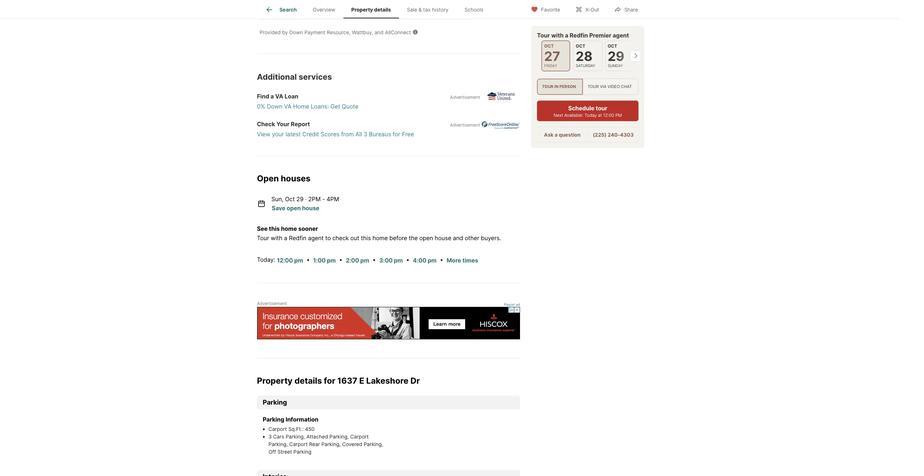 Task type: vqa. For each thing, say whether or not it's contained in the screenshot.
'SUBMIT SEARCH' Image
no



Task type: locate. For each thing, give the bounding box(es) containing it.
the
[[409, 235, 418, 242]]

sunday
[[608, 64, 623, 68]]

tour via video chat
[[587, 84, 632, 89]]

va
[[275, 93, 283, 100], [284, 103, 292, 110]]

2 horizontal spatial this
[[392, 7, 400, 13]]

tour down the see at the left of page
[[257, 235, 269, 242]]

loans:
[[311, 103, 329, 110]]

ask a question
[[544, 132, 580, 138]]

12:00 right today:
[[277, 257, 293, 264]]

0 vertical spatial parking
[[263, 399, 287, 406]]

view
[[280, 7, 291, 13], [257, 131, 270, 138]]

2 vertical spatial advertisement
[[257, 301, 287, 307]]

0 horizontal spatial details
[[294, 376, 322, 386]]

home left "before"
[[373, 235, 388, 242]]

1 vertical spatial report
[[504, 303, 515, 307]]

check your report view your latest credit scores from all 3 bureaus for free
[[257, 121, 414, 138]]

sun, oct 29 · 2pm - 4pm save open house
[[271, 196, 339, 212]]

property inside tab
[[351, 7, 373, 13]]

times
[[462, 257, 478, 264]]

view down check
[[257, 131, 270, 138]]

0 horizontal spatial carport
[[269, 427, 287, 433]]

house down 2pm
[[302, 205, 319, 212]]

0 vertical spatial report
[[291, 121, 310, 128]]

0 horizontal spatial 3
[[269, 434, 272, 440]]

oct up save open house button
[[285, 196, 295, 203]]

credit
[[302, 131, 319, 138]]

this right out
[[361, 235, 371, 242]]

allconnect
[[385, 29, 411, 35]]

29 left next icon
[[608, 48, 624, 64]]

3 • from the left
[[373, 256, 376, 264]]

wattbuy,
[[352, 29, 373, 35]]

for inside button
[[384, 7, 390, 13]]

1 vertical spatial redfin
[[289, 235, 306, 242]]

3 left cars
[[269, 434, 272, 440]]

all
[[355, 131, 362, 138]]

0 vertical spatial view
[[280, 7, 291, 13]]

street
[[277, 449, 292, 455]]

&
[[419, 7, 422, 13]]

450
[[305, 427, 315, 433]]

list box
[[537, 79, 638, 95]]

0 vertical spatial house
[[302, 205, 319, 212]]

with up oct 27 friday
[[551, 32, 563, 39]]

other
[[465, 235, 479, 242]]

2 vertical spatial and
[[453, 235, 463, 242]]

1 horizontal spatial 3
[[364, 131, 367, 138]]

property for property details for 1637 e lakeshore dr
[[257, 376, 293, 386]]

0 horizontal spatial agent
[[308, 235, 324, 242]]

0 vertical spatial property
[[351, 7, 373, 13]]

1 vertical spatial down
[[267, 103, 282, 110]]

house up 'more'
[[435, 235, 451, 242]]

additional services
[[257, 72, 332, 82]]

0 horizontal spatial for
[[324, 376, 335, 386]]

1 vertical spatial open
[[419, 235, 433, 242]]

3 right all
[[364, 131, 367, 138]]

0 vertical spatial with
[[551, 32, 563, 39]]

29 left ·
[[296, 196, 304, 203]]

via
[[600, 84, 606, 89]]

0% down va home loans: get quote link
[[257, 102, 524, 111]]

for right available
[[384, 7, 390, 13]]

1 vertical spatial details
[[294, 376, 322, 386]]

1:00 pm button
[[313, 256, 336, 265]]

0 horizontal spatial 12:00
[[277, 257, 293, 264]]

0 horizontal spatial this
[[269, 225, 280, 233]]

1 horizontal spatial home
[[373, 235, 388, 242]]

1 vertical spatial parking
[[263, 416, 284, 424]]

find
[[257, 93, 269, 100]]

0 vertical spatial 3
[[364, 131, 367, 138]]

0 vertical spatial details
[[374, 7, 391, 13]]

1 vertical spatial 29
[[296, 196, 304, 203]]

0 vertical spatial agent
[[613, 32, 629, 39]]

0 vertical spatial redfin
[[570, 32, 588, 39]]

oct up friday
[[544, 43, 554, 49]]

carport down sq.ft.:
[[289, 442, 308, 448]]

0 vertical spatial this
[[392, 7, 400, 13]]

open inside sun, oct 29 · 2pm - 4pm save open house
[[287, 205, 301, 212]]

property details tab
[[343, 1, 399, 18]]

see this home sooner tour with a redfin agent to check out this home before the open house and other buyers.
[[257, 225, 501, 242]]

4303
[[620, 132, 634, 138]]

2:00 pm button
[[346, 256, 370, 265]]

1 horizontal spatial house
[[435, 235, 451, 242]]

1 vertical spatial property
[[257, 376, 293, 386]]

agent down sooner
[[308, 235, 324, 242]]

• left '2:00'
[[339, 256, 342, 264]]

tax
[[423, 7, 431, 13]]

1 horizontal spatial with
[[551, 32, 563, 39]]

report up latest
[[291, 121, 310, 128]]

4 pm from the left
[[394, 257, 403, 264]]

details inside tab
[[374, 7, 391, 13]]

tab list
[[257, 0, 497, 18]]

0 horizontal spatial open
[[287, 205, 301, 212]]

0 horizontal spatial house
[[302, 205, 319, 212]]

open inside see this home sooner tour with a redfin agent to check out this home before the open house and other buyers.
[[419, 235, 433, 242]]

provided
[[260, 29, 281, 35]]

None button
[[541, 40, 570, 72], [573, 41, 602, 71], [605, 41, 634, 71], [541, 40, 570, 72], [573, 41, 602, 71], [605, 41, 634, 71]]

parking up cars
[[263, 416, 284, 424]]

report left "ad"
[[504, 303, 515, 307]]

a inside find a va loan 0% down va home loans: get quote
[[271, 93, 274, 100]]

va down loan
[[284, 103, 292, 110]]

home inside view internet plans and providers available for this home button
[[402, 7, 415, 13]]

oct 28 saturday
[[576, 43, 595, 68]]

property for property details
[[351, 7, 373, 13]]

parking up information at the left bottom
[[263, 399, 287, 406]]

0 vertical spatial va
[[275, 93, 283, 100]]

1 vertical spatial agent
[[308, 235, 324, 242]]

2 vertical spatial carport
[[289, 442, 308, 448]]

0 horizontal spatial view
[[257, 131, 270, 138]]

open
[[287, 205, 301, 212], [419, 235, 433, 242]]

tour left in
[[542, 84, 553, 89]]

question
[[559, 132, 580, 138]]

this inside button
[[392, 7, 400, 13]]

1 vertical spatial and
[[375, 29, 384, 35]]

0%
[[257, 103, 265, 110]]

home
[[402, 7, 415, 13], [281, 225, 297, 233], [373, 235, 388, 242]]

down right by
[[289, 29, 303, 35]]

tour for tour with a redfin premier agent
[[537, 32, 550, 39]]

1 horizontal spatial report
[[504, 303, 515, 307]]

oct for 28
[[576, 43, 585, 49]]

advertisement
[[450, 95, 480, 100], [450, 122, 480, 128], [257, 301, 287, 307]]

check
[[257, 121, 275, 128]]

with up today:
[[271, 235, 282, 242]]

view inside check your report view your latest credit scores from all 3 bureaus for free
[[257, 131, 270, 138]]

house
[[302, 205, 319, 212], [435, 235, 451, 242]]

more
[[447, 257, 461, 264]]

attached
[[306, 434, 328, 440]]

2 horizontal spatial home
[[402, 7, 415, 13]]

1 horizontal spatial va
[[284, 103, 292, 110]]

save
[[272, 205, 285, 212]]

down right 0%
[[267, 103, 282, 110]]

and right wattbuy,
[[375, 29, 384, 35]]

1 pm from the left
[[294, 257, 303, 264]]

• left 1:00
[[307, 256, 310, 264]]

1 vertical spatial home
[[281, 225, 297, 233]]

oct
[[544, 43, 554, 49], [576, 43, 585, 49], [608, 43, 617, 49], [285, 196, 295, 203]]

carport up covered
[[350, 434, 369, 440]]

parking down rear
[[293, 449, 311, 455]]

1 vertical spatial for
[[393, 131, 400, 138]]

parking, down sq.ft.:
[[286, 434, 305, 440]]

redfin down sooner
[[289, 235, 306, 242]]

loan
[[285, 93, 298, 100]]

0 vertical spatial 29
[[608, 48, 624, 64]]

saturday
[[576, 64, 595, 68]]

carport up cars
[[269, 427, 287, 433]]

pm left 1:00
[[294, 257, 303, 264]]

and inside see this home sooner tour with a redfin agent to check out this home before the open house and other buyers.
[[453, 235, 463, 242]]

• left 3:00
[[373, 256, 376, 264]]

0 vertical spatial and
[[327, 7, 336, 13]]

for left 1637
[[324, 376, 335, 386]]

0 vertical spatial carport
[[269, 427, 287, 433]]

this
[[392, 7, 400, 13], [269, 225, 280, 233], [361, 235, 371, 242]]

pm right 1:00
[[327, 257, 336, 264]]

chat
[[621, 84, 632, 89]]

1 vertical spatial 12:00
[[277, 257, 293, 264]]

1 vertical spatial advertisement
[[450, 122, 480, 128]]

for
[[384, 7, 390, 13], [393, 131, 400, 138], [324, 376, 335, 386]]

for left free
[[393, 131, 400, 138]]

1 horizontal spatial for
[[384, 7, 390, 13]]

e
[[359, 376, 364, 386]]

sq.ft.:
[[288, 427, 304, 433]]

information
[[286, 416, 318, 424]]

• left 'more'
[[440, 256, 443, 264]]

open right the
[[419, 235, 433, 242]]

pm right 4:00
[[428, 257, 437, 264]]

before
[[389, 235, 407, 242]]

available:
[[564, 113, 583, 118]]

open right save
[[287, 205, 301, 212]]

this left sale
[[392, 7, 400, 13]]

1 horizontal spatial view
[[280, 7, 291, 13]]

1 vertical spatial va
[[284, 103, 292, 110]]

• left 4:00
[[406, 256, 409, 264]]

quote
[[342, 103, 359, 110]]

5 • from the left
[[440, 256, 443, 264]]

2 pm from the left
[[327, 257, 336, 264]]

and left other
[[453, 235, 463, 242]]

and right plans on the left of the page
[[327, 7, 336, 13]]

oct down the "tour with a redfin premier agent"
[[576, 43, 585, 49]]

from
[[341, 131, 354, 138]]

1 horizontal spatial open
[[419, 235, 433, 242]]

home
[[293, 103, 309, 110]]

oct inside oct 27 friday
[[544, 43, 554, 49]]

1 • from the left
[[307, 256, 310, 264]]

0 horizontal spatial home
[[281, 225, 297, 233]]

1 horizontal spatial redfin
[[570, 32, 588, 39]]

0 vertical spatial advertisement
[[450, 95, 480, 100]]

pm right 3:00
[[394, 257, 403, 264]]

1 vertical spatial view
[[257, 131, 270, 138]]

1 horizontal spatial property
[[351, 7, 373, 13]]

1 vertical spatial this
[[269, 225, 280, 233]]

1 horizontal spatial carport
[[289, 442, 308, 448]]

0 horizontal spatial with
[[271, 235, 282, 242]]

12:00 right "at"
[[603, 113, 614, 118]]

details for property details for 1637 e lakeshore dr
[[294, 376, 322, 386]]

1 horizontal spatial details
[[374, 7, 391, 13]]

this right the see at the left of page
[[269, 225, 280, 233]]

view internet plans and providers available for this home
[[280, 7, 415, 13]]

2 horizontal spatial and
[[453, 235, 463, 242]]

oct inside the oct 29 sunday
[[608, 43, 617, 49]]

3 inside check your report view your latest credit scores from all 3 bureaus for free
[[364, 131, 367, 138]]

pm
[[294, 257, 303, 264], [327, 257, 336, 264], [360, 257, 369, 264], [394, 257, 403, 264], [428, 257, 437, 264]]

3 inside the parking information carport sq.ft.: 450 3 cars parking, attached parking, carport parking, carport rear parking, covered parking, off street parking
[[269, 434, 272, 440]]

0 vertical spatial for
[[384, 7, 390, 13]]

1 horizontal spatial down
[[289, 29, 303, 35]]

today: 12:00 pm • 1:00 pm • 2:00 pm • 3:00 pm • 4:00 pm • more times
[[257, 256, 478, 264]]

oct inside "oct 28 saturday"
[[576, 43, 585, 49]]

0 horizontal spatial va
[[275, 93, 283, 100]]

out
[[591, 6, 599, 12]]

tour up oct 27 friday
[[537, 32, 550, 39]]

0 vertical spatial 12:00
[[603, 113, 614, 118]]

1 horizontal spatial 12:00
[[603, 113, 614, 118]]

cars
[[273, 434, 284, 440]]

list box containing tour in person
[[537, 79, 638, 95]]

1 horizontal spatial this
[[361, 235, 371, 242]]

redfin up "oct 28 saturday"
[[570, 32, 588, 39]]

1 vertical spatial 3
[[269, 434, 272, 440]]

agent right premier
[[613, 32, 629, 39]]

0 vertical spatial open
[[287, 205, 301, 212]]

details
[[374, 7, 391, 13], [294, 376, 322, 386]]

1:00
[[313, 257, 326, 264]]

2 horizontal spatial carport
[[350, 434, 369, 440]]

bureaus
[[369, 131, 391, 138]]

pm right '2:00'
[[360, 257, 369, 264]]

2 horizontal spatial for
[[393, 131, 400, 138]]

lakeshore
[[366, 376, 408, 386]]

home left sooner
[[281, 225, 297, 233]]

0 horizontal spatial and
[[327, 7, 336, 13]]

parking, down attached
[[321, 442, 341, 448]]

0 horizontal spatial redfin
[[289, 235, 306, 242]]

premier
[[589, 32, 611, 39]]

a inside see this home sooner tour with a redfin agent to check out this home before the open house and other buyers.
[[284, 235, 287, 242]]

ask a question link
[[544, 132, 580, 138]]

agent inside see this home sooner tour with a redfin agent to check out this home before the open house and other buyers.
[[308, 235, 324, 242]]

tour with a redfin premier agent
[[537, 32, 629, 39]]

view left the internet
[[280, 7, 291, 13]]

0 vertical spatial home
[[402, 7, 415, 13]]

va left loan
[[275, 93, 283, 100]]

tour left via
[[587, 84, 599, 89]]

1 vertical spatial house
[[435, 235, 451, 242]]

oct down premier
[[608, 43, 617, 49]]

1 vertical spatial with
[[271, 235, 282, 242]]

internet
[[293, 7, 312, 13]]

0 horizontal spatial 29
[[296, 196, 304, 203]]

0 horizontal spatial property
[[257, 376, 293, 386]]

0 horizontal spatial report
[[291, 121, 310, 128]]

report
[[291, 121, 310, 128], [504, 303, 515, 307]]

29 inside sun, oct 29 · 2pm - 4pm save open house
[[296, 196, 304, 203]]

sale
[[407, 7, 417, 13]]

0 horizontal spatial down
[[267, 103, 282, 110]]

3:00 pm button
[[379, 256, 403, 265]]

2 vertical spatial this
[[361, 235, 371, 242]]

oct for 29
[[608, 43, 617, 49]]

home left &
[[402, 7, 415, 13]]



Task type: describe. For each thing, give the bounding box(es) containing it.
parking for parking information carport sq.ft.: 450 3 cars parking, attached parking, carport parking, carport rear parking, covered parking, off street parking
[[263, 416, 284, 424]]

additional
[[257, 72, 297, 82]]

(225)
[[593, 132, 606, 138]]

tab list containing search
[[257, 0, 497, 18]]

out
[[350, 235, 359, 242]]

report inside check your report view your latest credit scores from all 3 bureaus for free
[[291, 121, 310, 128]]

house inside see this home sooner tour with a redfin agent to check out this home before the open house and other buyers.
[[435, 235, 451, 242]]

person
[[559, 84, 576, 89]]

1 horizontal spatial 29
[[608, 48, 624, 64]]

by
[[282, 29, 288, 35]]

video
[[607, 84, 620, 89]]

4 • from the left
[[406, 256, 409, 264]]

2pm
[[308, 196, 321, 203]]

1 horizontal spatial agent
[[613, 32, 629, 39]]

and inside view internet plans and providers available for this home button
[[327, 7, 336, 13]]

1 vertical spatial carport
[[350, 434, 369, 440]]

to
[[325, 235, 331, 242]]

report inside button
[[504, 303, 515, 307]]

houses
[[281, 174, 311, 184]]

view your latest credit scores from all 3 bureaus for free link
[[257, 130, 524, 139]]

next
[[553, 113, 563, 118]]

sale & tax history tab
[[399, 1, 457, 18]]

2 • from the left
[[339, 256, 342, 264]]

5 pm from the left
[[428, 257, 437, 264]]

12:00 inside 'schedule tour next available: today at 12:00 pm'
[[603, 113, 614, 118]]

your
[[276, 121, 289, 128]]

240-
[[608, 132, 620, 138]]

share button
[[608, 2, 644, 16]]

get
[[330, 103, 340, 110]]

2 vertical spatial home
[[373, 235, 388, 242]]

4pm
[[327, 196, 339, 203]]

available
[[361, 7, 382, 13]]

·
[[305, 196, 307, 203]]

history
[[432, 7, 448, 13]]

parking, down cars
[[269, 442, 288, 448]]

advertisement for find a va loan 0% down va home loans: get quote
[[450, 95, 480, 100]]

rear
[[309, 442, 320, 448]]

latest
[[286, 131, 301, 138]]

down inside find a va loan 0% down va home loans: get quote
[[267, 103, 282, 110]]

parking for parking
[[263, 399, 287, 406]]

today
[[584, 113, 597, 118]]

1 horizontal spatial and
[[375, 29, 384, 35]]

parking information carport sq.ft.: 450 3 cars parking, attached parking, carport parking, carport rear parking, covered parking, off street parking
[[263, 416, 383, 455]]

x-out
[[585, 6, 599, 12]]

resource,
[[327, 29, 350, 35]]

4:00
[[413, 257, 426, 264]]

schools tab
[[457, 1, 491, 18]]

(225) 240-4303
[[593, 132, 634, 138]]

28
[[576, 48, 592, 64]]

in
[[554, 84, 558, 89]]

0 vertical spatial down
[[289, 29, 303, 35]]

friday
[[544, 64, 557, 68]]

details for property details
[[374, 7, 391, 13]]

tour in person
[[542, 84, 576, 89]]

parking, right covered
[[364, 442, 383, 448]]

check
[[332, 235, 349, 242]]

ask
[[544, 132, 553, 138]]

view internet plans and providers available for this home button
[[260, 0, 473, 20]]

overview tab
[[305, 1, 343, 18]]

find a va loan 0% down va home loans: get quote
[[257, 93, 359, 110]]

2 vertical spatial parking
[[293, 449, 311, 455]]

save open house button
[[271, 204, 320, 213]]

next image
[[630, 50, 641, 62]]

tour
[[596, 105, 607, 112]]

services
[[299, 72, 332, 82]]

sun,
[[271, 196, 283, 203]]

tour for tour via video chat
[[587, 84, 599, 89]]

oct 27 friday
[[544, 43, 560, 68]]

open
[[257, 174, 279, 184]]

providers
[[337, 7, 360, 13]]

redfin inside see this home sooner tour with a redfin agent to check out this home before the open house and other buyers.
[[289, 235, 306, 242]]

buyers.
[[481, 235, 501, 242]]

search link
[[265, 5, 297, 14]]

sooner
[[298, 225, 318, 233]]

12:00 pm button
[[277, 256, 303, 265]]

house inside sun, oct 29 · 2pm - 4pm save open house
[[302, 205, 319, 212]]

with inside see this home sooner tour with a redfin agent to check out this home before the open house and other buyers.
[[271, 235, 282, 242]]

open houses
[[257, 174, 311, 184]]

off
[[269, 449, 276, 455]]

tour for tour in person
[[542, 84, 553, 89]]

tour inside see this home sooner tour with a redfin agent to check out this home before the open house and other buyers.
[[257, 235, 269, 242]]

x-
[[585, 6, 591, 12]]

oct for 27
[[544, 43, 554, 49]]

plans
[[313, 7, 326, 13]]

12:00 inside today: 12:00 pm • 1:00 pm • 2:00 pm • 3:00 pm • 4:00 pm • more times
[[277, 257, 293, 264]]

favorite button
[[525, 2, 566, 16]]

27
[[544, 48, 560, 64]]

2 vertical spatial for
[[324, 376, 335, 386]]

advertisement for check your report view your latest credit scores from all 3 bureaus for free
[[450, 122, 480, 128]]

see
[[257, 225, 268, 233]]

property details for 1637 e lakeshore dr
[[257, 376, 420, 386]]

(225) 240-4303 link
[[593, 132, 634, 138]]

2:00
[[346, 257, 359, 264]]

parking, up covered
[[329, 434, 349, 440]]

3 pm from the left
[[360, 257, 369, 264]]

schools
[[465, 7, 483, 13]]

your
[[272, 131, 284, 138]]

at
[[598, 113, 602, 118]]

today:
[[257, 256, 275, 264]]

view inside button
[[280, 7, 291, 13]]

1637
[[337, 376, 357, 386]]

share
[[624, 6, 638, 12]]

free
[[402, 131, 414, 138]]

for inside check your report view your latest credit scores from all 3 bureaus for free
[[393, 131, 400, 138]]

schedule
[[568, 105, 594, 112]]

oct inside sun, oct 29 · 2pm - 4pm save open house
[[285, 196, 295, 203]]

ad region
[[257, 307, 520, 340]]

dr
[[410, 376, 420, 386]]



